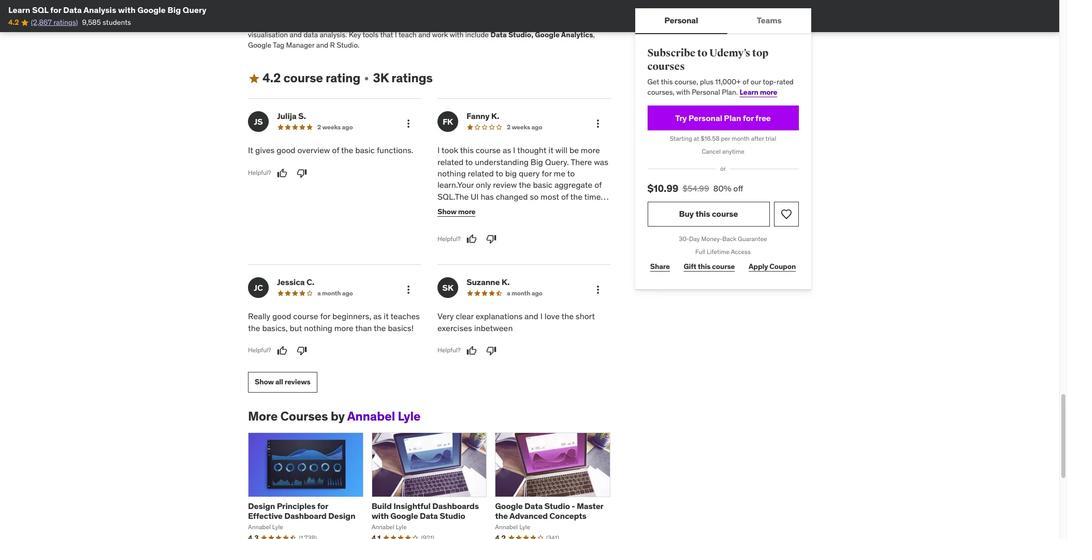 Task type: vqa. For each thing, say whether or not it's contained in the screenshot.
topmost "Courses"
no



Task type: describe. For each thing, give the bounding box(es) containing it.
explanations
[[476, 311, 523, 322]]

to right had
[[453, 203, 461, 213]]

effective
[[248, 511, 283, 521]]

(2,867 ratings)
[[31, 18, 78, 27]]

with inside build insightful dashboards with google data studio annabel lyle
[[372, 511, 389, 521]]

like
[[475, 215, 488, 225]]

work
[[432, 30, 448, 39]]

advanced
[[509, 511, 548, 521]]

data up ratings)
[[63, 5, 82, 15]]

a month ago for and
[[507, 289, 542, 297]]

jessica c.
[[277, 277, 314, 287]]

for inside really good course for beginners, as it teaches the basics, but nothing more than the basics!
[[320, 311, 330, 322]]

design principles for effective dashboard design annabel lyle
[[248, 501, 355, 531]]

show more button
[[438, 201, 476, 222]]

, for , google tag manager and r studio.
[[593, 30, 595, 39]]

top-
[[763, 77, 777, 87]]

2 weeks ago for fanny k.
[[507, 123, 542, 131]]

changed
[[496, 191, 528, 202]]

with up students
[[118, 5, 136, 15]]

get this course, plus 11,000+ of our top-rated courses, with personal plan.
[[648, 77, 794, 97]]

and up manager
[[290, 30, 302, 39]]

this inside i took this course as i thought it will be more related to understanding big query. there was nothing related to big query for me to learn.
[[460, 145, 474, 155]]

try personal plan for free link
[[648, 106, 799, 131]]

weeks for s.
[[322, 123, 341, 131]]

courses
[[648, 60, 685, 73]]

2 vertical spatial personal
[[689, 113, 723, 123]]

expertise
[[457, 20, 487, 29]]

month for very clear explanations and i love the short exercises inbetween
[[512, 289, 530, 297]]

data down in
[[491, 30, 507, 39]]

studio inside build insightful dashboards with google data studio annabel lyle
[[440, 511, 465, 521]]

nothing inside i took this course as i thought it will be more related to understanding big query. there was nothing related to big query for me to learn.
[[438, 168, 466, 179]]

functions.
[[377, 145, 413, 155]]

they
[[346, 20, 360, 29]]

beginners,
[[332, 311, 371, 322]]

things.
[[564, 203, 590, 213]]

plus
[[700, 77, 714, 87]]

your only review the basic aggregate of sql.
[[438, 180, 602, 202]]

build insightful dashboards with google data studio link
[[372, 501, 479, 521]]

anytime
[[723, 148, 745, 155]]

lifetime
[[707, 248, 730, 256]]

medium image
[[248, 72, 260, 85]]

was inside i took this course as i thought it will be more related to understanding big query. there was nothing related to big query for me to learn.
[[594, 157, 608, 167]]

fanny k.
[[467, 111, 499, 121]]

a for very clear explanations and i love the short exercises inbetween
[[507, 289, 510, 297]]

query
[[183, 5, 206, 15]]

storytelling
[[503, 20, 540, 29]]

basic inside 'your only review the basic aggregate of sql.'
[[533, 180, 552, 190]]

studio, google
[[508, 30, 560, 39]]

annabel inside 'design principles for effective dashboard design annabel lyle'
[[248, 524, 271, 531]]

learn sql for data analysis with google big query
[[8, 5, 206, 15]]

have
[[362, 20, 377, 29]]

mark review by jessica c. as unhelpful image
[[296, 346, 307, 356]]

data studio, google analytics
[[491, 30, 593, 39]]

helpful? for really good course for beginners, as it teaches the basics, but nothing more than the basics!
[[248, 347, 271, 354]]

learn more
[[740, 87, 778, 97]]

starting at $16.58 per month after trial cancel anytime
[[670, 135, 777, 155]]

tools
[[363, 30, 379, 39]]

studio inside google data studio - master the advanced concepts annabel lyle
[[544, 501, 570, 512]]

this for buy
[[696, 209, 710, 219]]

greatest
[[391, 20, 418, 29]]

more inside i took this course as i thought it will be more related to understanding big query. there was nothing related to big query for me to learn.
[[581, 145, 600, 155]]

4.2 course rating
[[263, 70, 360, 86]]

annabel lyle link
[[347, 408, 421, 425]]

most
[[541, 191, 559, 202]]

as inside really good course for beginners, as it teaches the basics, but nothing more than the basics!
[[373, 311, 382, 322]]

off
[[734, 183, 743, 194]]

mark review by suzanne k. as helpful image
[[466, 346, 477, 356]]

for up (2,867 ratings)
[[50, 5, 61, 15]]

additional actions for review by julija s. image
[[402, 118, 415, 130]]

subscribe to udemy's top courses
[[648, 47, 769, 73]]

data inside build insightful dashboards with google data studio annabel lyle
[[420, 511, 438, 521]]

i took this course as i thought it will be more related to understanding big query. there was nothing related to big query for me to learn.
[[438, 145, 608, 190]]

mark review by julija s. as unhelpful image
[[296, 168, 307, 178]]

very
[[438, 311, 454, 322]]

, to ensure they have the greatest impact. my expertise is in storytelling with data, data visualisation and data analysis. key tools that i teach and work with include
[[248, 20, 589, 39]]

trial
[[766, 135, 777, 143]]

money
[[566, 215, 590, 225]]

of right overview
[[332, 145, 339, 155]]

tab list containing personal
[[635, 8, 811, 34]]

day
[[689, 235, 700, 243]]

master
[[577, 501, 603, 512]]

-
[[572, 501, 575, 512]]

the down really
[[248, 323, 260, 333]]

9,585
[[82, 18, 101, 27]]

data,
[[557, 20, 573, 29]]

dashboards
[[432, 501, 479, 512]]

4.2 for 4.2 course rating
[[263, 70, 281, 86]]

with down the my
[[450, 30, 464, 39]]

waste
[[520, 215, 542, 225]]

2 weeks ago for julija s.
[[317, 123, 353, 131]]

the inside 'very clear explanations and i love the short exercises inbetween'
[[562, 311, 574, 322]]

plan.
[[722, 87, 738, 97]]

to left do
[[544, 203, 551, 213]]

key
[[349, 30, 361, 39]]

course for gift this course
[[712, 262, 735, 271]]

0 horizontal spatial design
[[248, 501, 275, 512]]

for left free
[[743, 113, 754, 123]]

this for gift
[[698, 262, 711, 271]]

it inside the ui has changed so most of the time i had to figure out myself how to do things. i really feel like it was a waste of my money and my time.
[[490, 215, 495, 225]]

has
[[481, 191, 494, 202]]

3k
[[373, 70, 389, 86]]

the inside 'your only review the basic aggregate of sql.'
[[519, 180, 531, 190]]

jessica
[[277, 277, 305, 287]]

a month ago for for
[[317, 289, 353, 297]]

more inside show more button
[[458, 207, 476, 216]]

a inside the ui has changed so most of the time i had to figure out myself how to do things. i really feel like it was a waste of my money and my time.
[[513, 215, 518, 225]]

back
[[723, 235, 737, 243]]

(2,867
[[31, 18, 52, 27]]

starting
[[670, 135, 692, 143]]

ratings)
[[54, 18, 78, 27]]

341 reviews element
[[546, 534, 559, 540]]

0 vertical spatial basic
[[355, 145, 375, 155]]

mark review by suzanne k. as unhelpful image
[[486, 346, 496, 356]]

fk
[[443, 116, 453, 127]]

with up the data studio, google analytics
[[541, 20, 555, 29]]

annabel inside google data studio - master the advanced concepts annabel lyle
[[495, 524, 518, 531]]

learn for learn sql for data analysis with google big query
[[8, 5, 30, 15]]

0 horizontal spatial my
[[438, 226, 448, 237]]

julija
[[277, 111, 297, 121]]

personal inside button
[[665, 15, 698, 26]]

learn for learn more
[[740, 87, 759, 97]]

ago for fanny k.
[[532, 123, 542, 131]]

i right time
[[603, 191, 605, 202]]

personal inside get this course, plus 11,000+ of our top-rated courses, with personal plan.
[[692, 87, 720, 97]]

$16.58
[[701, 135, 720, 143]]

fanny
[[467, 111, 489, 121]]

mark review by jessica c. as helpful image
[[277, 346, 287, 356]]

buy
[[679, 209, 694, 219]]

big
[[505, 168, 517, 179]]

short
[[576, 311, 595, 322]]

921 reviews element
[[421, 534, 434, 540]]

is
[[489, 20, 494, 29]]

the inside the , to ensure they have the greatest impact. my expertise is in storytelling with data, data visualisation and data analysis. key tools that i teach and work with include
[[379, 20, 389, 29]]

month inside starting at $16.58 per month after trial cancel anytime
[[732, 135, 750, 143]]

share button
[[648, 257, 673, 277]]



Task type: locate. For each thing, give the bounding box(es) containing it.
manager
[[286, 40, 314, 50]]

$10.99 $54.99 80% off
[[648, 182, 743, 195]]

a month ago up beginners, at bottom left
[[317, 289, 353, 297]]

1 vertical spatial k.
[[502, 277, 510, 287]]

2 for fanny k.
[[507, 123, 511, 131]]

0 horizontal spatial related
[[438, 157, 463, 167]]

there
[[571, 157, 592, 167]]

time.
[[450, 226, 469, 237]]

course up but
[[293, 311, 318, 322]]

it left will
[[548, 145, 553, 155]]

0 horizontal spatial 2 weeks ago
[[317, 123, 353, 131]]

be
[[570, 145, 579, 155]]

2 2 from the left
[[507, 123, 511, 131]]

additional actions for review by jessica c. image
[[402, 284, 415, 296]]

1 vertical spatial show
[[255, 378, 274, 387]]

subscribe
[[648, 47, 696, 60]]

helpful? for very clear explanations and i love the short exercises inbetween
[[438, 347, 461, 354]]

lyle inside build insightful dashboards with google data studio annabel lyle
[[396, 524, 407, 531]]

2
[[317, 123, 321, 131], [507, 123, 511, 131]]

a up really good course for beginners, as it teaches the basics, but nothing more than the basics!
[[317, 289, 321, 297]]

learn more link
[[740, 87, 778, 97]]

sk
[[442, 282, 453, 293]]

and down impact.
[[418, 30, 430, 39]]

buy this course
[[679, 209, 738, 219]]

time
[[584, 191, 601, 202]]

this right gift
[[698, 262, 711, 271]]

0 horizontal spatial a month ago
[[317, 289, 353, 297]]

data
[[575, 20, 589, 29], [304, 30, 318, 39]]

nothing right but
[[304, 323, 332, 333]]

1 vertical spatial basic
[[533, 180, 552, 190]]

free
[[756, 113, 771, 123]]

4.2 for 4.2
[[8, 18, 19, 27]]

2 weeks ago up it gives good overview of the basic functions.
[[317, 123, 353, 131]]

helpful? left mark review by suzanne k. as helpful "icon" on the bottom of the page
[[438, 347, 461, 354]]

of inside 'your only review the basic aggregate of sql.'
[[594, 180, 602, 190]]

1 vertical spatial big
[[531, 157, 543, 167]]

so
[[530, 191, 539, 202]]

30-day money-back guarantee full lifetime access
[[679, 235, 767, 256]]

1 vertical spatial good
[[272, 311, 291, 322]]

0 vertical spatial ,
[[311, 20, 312, 29]]

it
[[248, 145, 253, 155]]

k. right suzanne
[[502, 277, 510, 287]]

2 a month ago from the left
[[507, 289, 542, 297]]

design right dashboard at the bottom left
[[328, 511, 355, 521]]

was down myself
[[497, 215, 511, 225]]

0 horizontal spatial basic
[[355, 145, 375, 155]]

a down the suzanne k.
[[507, 289, 510, 297]]

the up things.
[[570, 191, 582, 202]]

1 horizontal spatial learn
[[740, 87, 759, 97]]

1 vertical spatial learn
[[740, 87, 759, 97]]

0 horizontal spatial was
[[497, 215, 511, 225]]

helpful?
[[248, 169, 271, 177], [438, 235, 461, 243], [248, 347, 271, 354], [438, 347, 461, 354]]

google
[[137, 5, 166, 15], [248, 40, 271, 50], [495, 501, 523, 512], [390, 511, 418, 521]]

0 vertical spatial as
[[503, 145, 511, 155]]

ago for suzanne k.
[[532, 289, 542, 297]]

show down sql.
[[438, 207, 457, 216]]

i inside 'very clear explanations and i love the short exercises inbetween'
[[540, 311, 543, 322]]

and left 'r'
[[316, 40, 328, 50]]

0 horizontal spatial weeks
[[322, 123, 341, 131]]

it inside i took this course as i thought it will be more related to understanding big query. there was nothing related to big query for me to learn.
[[548, 145, 553, 155]]

1 horizontal spatial big
[[531, 157, 543, 167]]

good right 'gives'
[[277, 145, 295, 155]]

clear
[[456, 311, 474, 322]]

1 weeks from the left
[[322, 123, 341, 131]]

i left took
[[438, 145, 440, 155]]

big down thought
[[531, 157, 543, 167]]

1 horizontal spatial 2
[[507, 123, 511, 131]]

this right took
[[460, 145, 474, 155]]

0 vertical spatial big
[[168, 5, 181, 15]]

the inside the ui has changed so most of the time i had to figure out myself how to do things. i really feel like it was a waste of my money and my time.
[[570, 191, 582, 202]]

1 vertical spatial nothing
[[304, 323, 332, 333]]

try
[[676, 113, 687, 123]]

course down manager
[[283, 70, 323, 86]]

after
[[751, 135, 764, 143]]

to inside subscribe to udemy's top courses
[[698, 47, 708, 60]]

basic left functions.
[[355, 145, 375, 155]]

query
[[519, 168, 540, 179]]

1 2 from the left
[[317, 123, 321, 131]]

course up understanding
[[476, 145, 501, 155]]

as right beginners, at bottom left
[[373, 311, 382, 322]]

at
[[694, 135, 699, 143]]

1 horizontal spatial ,
[[593, 30, 595, 39]]

1 horizontal spatial related
[[468, 168, 494, 179]]

it inside really good course for beginners, as it teaches the basics, but nothing more than the basics!
[[384, 311, 389, 322]]

with left insightful at the left of page
[[372, 511, 389, 521]]

full
[[696, 248, 706, 256]]

data inside google data studio - master the advanced concepts annabel lyle
[[525, 501, 543, 512]]

lyle inside google data studio - master the advanced concepts annabel lyle
[[519, 524, 530, 531]]

big left the query on the top of the page
[[168, 5, 181, 15]]

my
[[553, 215, 564, 225], [438, 226, 448, 237]]

1 2 weeks ago from the left
[[317, 123, 353, 131]]

0 vertical spatial learn
[[8, 5, 30, 15]]

only
[[476, 180, 491, 190]]

1 horizontal spatial as
[[503, 145, 511, 155]]

0 horizontal spatial nothing
[[304, 323, 332, 333]]

0 horizontal spatial as
[[373, 311, 382, 322]]

a month ago
[[317, 289, 353, 297], [507, 289, 542, 297]]

the down query
[[519, 180, 531, 190]]

show inside button
[[438, 207, 457, 216]]

share
[[650, 262, 670, 271]]

me
[[554, 168, 565, 179]]

for
[[50, 5, 61, 15], [743, 113, 754, 123], [542, 168, 552, 179], [320, 311, 330, 322], [317, 501, 328, 512]]

0 vertical spatial data
[[575, 20, 589, 29]]

, google tag manager and r studio.
[[248, 30, 595, 50]]

understanding
[[475, 157, 529, 167]]

month up 'very clear explanations and i love the short exercises inbetween'
[[512, 289, 530, 297]]

0 vertical spatial was
[[594, 157, 608, 167]]

google inside google data studio - master the advanced concepts annabel lyle
[[495, 501, 523, 512]]

i down time
[[592, 203, 594, 213]]

mark review by julija s. as helpful image
[[277, 168, 287, 178]]

to left udemy's
[[698, 47, 708, 60]]

and left love
[[525, 311, 538, 322]]

course inside i took this course as i thought it will be more related to understanding big query. there was nothing related to big query for me to learn.
[[476, 145, 501, 155]]

the right than
[[374, 323, 386, 333]]

ago up 'very clear explanations and i love the short exercises inbetween'
[[532, 289, 542, 297]]

personal
[[665, 15, 698, 26], [692, 87, 720, 97], [689, 113, 723, 123]]

google inside , google tag manager and r studio.
[[248, 40, 271, 50]]

as inside i took this course as i thought it will be more related to understanding big query. there was nothing related to big query for me to learn.
[[503, 145, 511, 155]]

2 vertical spatial it
[[384, 311, 389, 322]]

of right waste
[[544, 215, 551, 225]]

course for buy this course
[[712, 209, 738, 219]]

80%
[[714, 183, 732, 194]]

this for get
[[661, 77, 673, 87]]

more down top-
[[760, 87, 778, 97]]

design
[[248, 501, 275, 512], [328, 511, 355, 521]]

inbetween
[[474, 323, 513, 333]]

this inside button
[[696, 209, 710, 219]]

js
[[254, 116, 263, 127]]

to right me
[[567, 168, 575, 179]]

0 vertical spatial 4.2
[[8, 18, 19, 27]]

0 horizontal spatial big
[[168, 5, 181, 15]]

, inside , google tag manager and r studio.
[[593, 30, 595, 39]]

concepts
[[550, 511, 586, 521]]

for left beginners, at bottom left
[[320, 311, 330, 322]]

a down myself
[[513, 215, 518, 225]]

my down really
[[438, 226, 448, 237]]

our
[[751, 77, 761, 87]]

1 vertical spatial my
[[438, 226, 448, 237]]

show left all
[[255, 378, 274, 387]]

annabel down advanced
[[495, 524, 518, 531]]

analytics
[[561, 30, 593, 39]]

1 horizontal spatial 4.2
[[263, 70, 281, 86]]

the right overview
[[341, 145, 353, 155]]

studio right insightful at the left of page
[[440, 511, 465, 521]]

ago for jessica c.
[[342, 289, 353, 297]]

mark review by fanny k. as helpful image
[[466, 234, 477, 244]]

of up time
[[594, 180, 602, 190]]

k. for fanny k.
[[491, 111, 499, 121]]

data up 921 reviews element
[[420, 511, 438, 521]]

weeks for k.
[[512, 123, 530, 131]]

0 horizontal spatial show
[[255, 378, 274, 387]]

the inside google data studio - master the advanced concepts annabel lyle
[[495, 511, 508, 521]]

0 horizontal spatial data
[[304, 30, 318, 39]]

the
[[455, 191, 469, 202]]

a for really good course for beginners, as it teaches the basics, but nothing more than the basics!
[[317, 289, 321, 297]]

this inside get this course, plus 11,000+ of our top-rated courses, with personal plan.
[[661, 77, 673, 87]]

course up back at the top
[[712, 209, 738, 219]]

with down course,
[[677, 87, 690, 97]]

1 horizontal spatial was
[[594, 157, 608, 167]]

get
[[648, 77, 660, 87]]

build insightful dashboards with google data studio annabel lyle
[[372, 501, 479, 531]]

personal button
[[635, 8, 728, 33]]

personal up '$16.58' at the top of the page
[[689, 113, 723, 123]]

i left love
[[540, 311, 543, 322]]

additional actions for review by fanny k. image
[[592, 118, 604, 130]]

2 2 weeks ago from the left
[[507, 123, 542, 131]]

more
[[248, 408, 278, 425]]

0 vertical spatial k.
[[491, 111, 499, 121]]

really
[[248, 311, 270, 322]]

to up your
[[465, 157, 473, 167]]

helpful? left mark review by jessica c. as helpful image
[[248, 347, 271, 354]]

, for , to ensure they have the greatest impact. my expertise is in storytelling with data, data visualisation and data analysis. key tools that i teach and work with include
[[311, 20, 312, 29]]

more down beginners, at bottom left
[[334, 323, 353, 333]]

0 vertical spatial personal
[[665, 15, 698, 26]]

personal down plus
[[692, 87, 720, 97]]

1 vertical spatial was
[[497, 215, 511, 225]]

1 horizontal spatial basic
[[533, 180, 552, 190]]

ratings
[[391, 70, 433, 86]]

0 horizontal spatial month
[[322, 289, 341, 297]]

and inside 'very clear explanations and i love the short exercises inbetween'
[[525, 311, 538, 322]]

1 horizontal spatial a month ago
[[507, 289, 542, 297]]

9,585 students
[[82, 18, 131, 27]]

1 vertical spatial related
[[468, 168, 494, 179]]

i teach
[[395, 30, 417, 39]]

of up do
[[561, 191, 568, 202]]

1 vertical spatial data
[[304, 30, 318, 39]]

0 horizontal spatial learn
[[8, 5, 30, 15]]

the left advanced
[[495, 511, 508, 521]]

month for really good course for beginners, as it teaches the basics, but nothing more than the basics!
[[322, 289, 341, 297]]

2 horizontal spatial month
[[732, 135, 750, 143]]

insightful
[[393, 501, 431, 512]]

0 horizontal spatial it
[[384, 311, 389, 322]]

1 horizontal spatial studio
[[544, 501, 570, 512]]

4.2 right medium image
[[263, 70, 281, 86]]

google inside build insightful dashboards with google data studio annabel lyle
[[390, 511, 418, 521]]

this up courses,
[[661, 77, 673, 87]]

month up anytime at the top of page
[[732, 135, 750, 143]]

additional actions for review by suzanne k. image
[[592, 284, 604, 296]]

ago up thought
[[532, 123, 542, 131]]

tag
[[273, 40, 284, 50]]

the up that
[[379, 20, 389, 29]]

i up understanding
[[513, 145, 515, 155]]

do
[[553, 203, 563, 213]]

show for show all reviews
[[255, 378, 274, 387]]

1 horizontal spatial show
[[438, 207, 457, 216]]

nothing inside really good course for beginners, as it teaches the basics, but nothing more than the basics!
[[304, 323, 332, 333]]

more up there
[[581, 145, 600, 155]]

2 for julija s.
[[317, 123, 321, 131]]

studio
[[544, 501, 570, 512], [440, 511, 465, 521]]

for inside i took this course as i thought it will be more related to understanding big query. there was nothing related to big query for me to learn.
[[542, 168, 552, 179]]

show for show more
[[438, 207, 457, 216]]

plan
[[724, 113, 741, 123]]

related
[[438, 157, 463, 167], [468, 168, 494, 179]]

this right buy
[[696, 209, 710, 219]]

my down do
[[553, 215, 564, 225]]

took
[[442, 145, 458, 155]]

$10.99
[[648, 182, 679, 195]]

a
[[513, 215, 518, 225], [317, 289, 321, 297], [507, 289, 510, 297]]

1 horizontal spatial month
[[512, 289, 530, 297]]

ago up it gives good overview of the basic functions.
[[342, 123, 353, 131]]

0 horizontal spatial ,
[[311, 20, 312, 29]]

and right money
[[592, 215, 606, 225]]

, inside the , to ensure they have the greatest impact. my expertise is in storytelling with data, data visualisation and data analysis. key tools that i teach and work with include
[[311, 20, 312, 29]]

coupon
[[770, 262, 796, 271]]

1 vertical spatial personal
[[692, 87, 720, 97]]

good up basics,
[[272, 311, 291, 322]]

1 horizontal spatial data
[[575, 20, 589, 29]]

helpful? for it gives good overview of the basic functions.
[[248, 169, 271, 177]]

1 horizontal spatial my
[[553, 215, 564, 225]]

wishlist image
[[780, 208, 793, 220]]

basic
[[355, 145, 375, 155], [533, 180, 552, 190]]

this
[[661, 77, 673, 87], [460, 145, 474, 155], [696, 209, 710, 219], [698, 262, 711, 271]]

1 horizontal spatial weeks
[[512, 123, 530, 131]]

related up only
[[468, 168, 494, 179]]

1 vertical spatial it
[[490, 215, 495, 225]]

my
[[446, 20, 455, 29]]

studio left -
[[544, 501, 570, 512]]

course for really good course for beginners, as it teaches the basics, but nothing more than the basics!
[[293, 311, 318, 322]]

with inside get this course, plus 11,000+ of our top-rated courses, with personal plan.
[[677, 87, 690, 97]]

of inside get this course, plus 11,000+ of our top-rated courses, with personal plan.
[[743, 77, 749, 87]]

helpful? left "mark review by julija s. as helpful" icon
[[248, 169, 271, 177]]

for inside 'design principles for effective dashboard design annabel lyle'
[[317, 501, 328, 512]]

1 vertical spatial ,
[[593, 30, 595, 39]]

annabel inside build insightful dashboards with google data studio annabel lyle
[[372, 524, 394, 531]]

4.2
[[8, 18, 19, 27], [263, 70, 281, 86]]

to inside the , to ensure they have the greatest impact. my expertise is in storytelling with data, data visualisation and data analysis. key tools that i teach and work with include
[[314, 20, 321, 29]]

0 vertical spatial show
[[438, 207, 457, 216]]

mark review by fanny k. as unhelpful image
[[486, 234, 496, 244]]

it up basics! at the bottom left of page
[[384, 311, 389, 322]]

k. for suzanne k.
[[502, 277, 510, 287]]

0 vertical spatial it
[[548, 145, 553, 155]]

1 horizontal spatial nothing
[[438, 168, 466, 179]]

love
[[545, 311, 560, 322]]

of left our
[[743, 77, 749, 87]]

sql.
[[438, 191, 455, 202]]

aggregate
[[554, 180, 592, 190]]

big inside i took this course as i thought it will be more related to understanding big query. there was nothing related to big query for me to learn.
[[531, 157, 543, 167]]

helpful? down really
[[438, 235, 461, 243]]

course,
[[675, 77, 698, 87]]

show inside button
[[255, 378, 274, 387]]

good inside really good course for beginners, as it teaches the basics, but nothing more than the basics!
[[272, 311, 291, 322]]

annabel down build
[[372, 524, 394, 531]]

0 vertical spatial my
[[553, 215, 564, 225]]

1 horizontal spatial 2 weeks ago
[[507, 123, 542, 131]]

0 horizontal spatial k.
[[491, 111, 499, 121]]

suzanne
[[467, 277, 500, 287]]

it right like
[[490, 215, 495, 225]]

and inside the ui has changed so most of the time i had to figure out myself how to do things. i really feel like it was a waste of my money and my time.
[[592, 215, 606, 225]]

apply coupon
[[749, 262, 796, 271]]

impact.
[[420, 20, 444, 29]]

0 vertical spatial related
[[438, 157, 463, 167]]

0 horizontal spatial studio
[[440, 511, 465, 521]]

will
[[555, 145, 568, 155]]

0 vertical spatial nothing
[[438, 168, 466, 179]]

related down took
[[438, 157, 463, 167]]

ago up beginners, at bottom left
[[342, 289, 353, 297]]

,
[[311, 20, 312, 29], [593, 30, 595, 39]]

1738 reviews element
[[299, 534, 317, 540]]

teaches
[[391, 311, 420, 322]]

or
[[720, 165, 726, 172]]

1 horizontal spatial design
[[328, 511, 355, 521]]

1 horizontal spatial it
[[490, 215, 495, 225]]

course inside button
[[712, 209, 738, 219]]

and inside , google tag manager and r studio.
[[316, 40, 328, 50]]

0 vertical spatial good
[[277, 145, 295, 155]]

lyle inside 'design principles for effective dashboard design annabel lyle'
[[272, 524, 283, 531]]

0 horizontal spatial 2
[[317, 123, 321, 131]]

as up understanding
[[503, 145, 511, 155]]

personal up subscribe
[[665, 15, 698, 26]]

2 horizontal spatial it
[[548, 145, 553, 155]]

data up manager
[[304, 30, 318, 39]]

1 horizontal spatial k.
[[502, 277, 510, 287]]

annabel down effective
[[248, 524, 271, 531]]

figure
[[463, 203, 484, 213]]

2 weeks from the left
[[512, 123, 530, 131]]

30-
[[679, 235, 689, 243]]

try personal plan for free
[[676, 113, 771, 123]]

more down the
[[458, 207, 476, 216]]

in
[[496, 20, 502, 29]]

learn down our
[[740, 87, 759, 97]]

access
[[731, 248, 751, 256]]

c.
[[306, 277, 314, 287]]

more
[[760, 87, 778, 97], [581, 145, 600, 155], [458, 207, 476, 216], [334, 323, 353, 333]]

guarantee
[[738, 235, 767, 243]]

weeks up thought
[[512, 123, 530, 131]]

feel
[[459, 215, 473, 225]]

2 weeks ago up thought
[[507, 123, 542, 131]]

was inside the ui has changed so most of the time i had to figure out myself how to do things. i really feel like it was a waste of my money and my time.
[[497, 215, 511, 225]]

1 vertical spatial 4.2
[[263, 70, 281, 86]]

1 a month ago from the left
[[317, 289, 353, 297]]

data up analytics
[[575, 20, 589, 29]]

xsmall image
[[363, 74, 371, 83]]

to left big
[[496, 168, 503, 179]]

tab list
[[635, 8, 811, 34]]

weeks up it gives good overview of the basic functions.
[[322, 123, 341, 131]]

1 vertical spatial as
[[373, 311, 382, 322]]

0 horizontal spatial a
[[317, 289, 321, 297]]

2 horizontal spatial a
[[513, 215, 518, 225]]

0 horizontal spatial 4.2
[[8, 18, 19, 27]]

more inside really good course for beginners, as it teaches the basics, but nothing more than the basics!
[[334, 323, 353, 333]]

2 up overview
[[317, 123, 321, 131]]

month up really good course for beginners, as it teaches the basics, but nothing more than the basics!
[[322, 289, 341, 297]]

build
[[372, 501, 392, 512]]

it gives good overview of the basic functions.
[[248, 145, 413, 155]]

1 horizontal spatial a
[[507, 289, 510, 297]]

ago for julija s.
[[342, 123, 353, 131]]

course inside really good course for beginners, as it teaches the basics, but nothing more than the basics!
[[293, 311, 318, 322]]

annabel right by on the left of the page
[[347, 408, 395, 425]]



